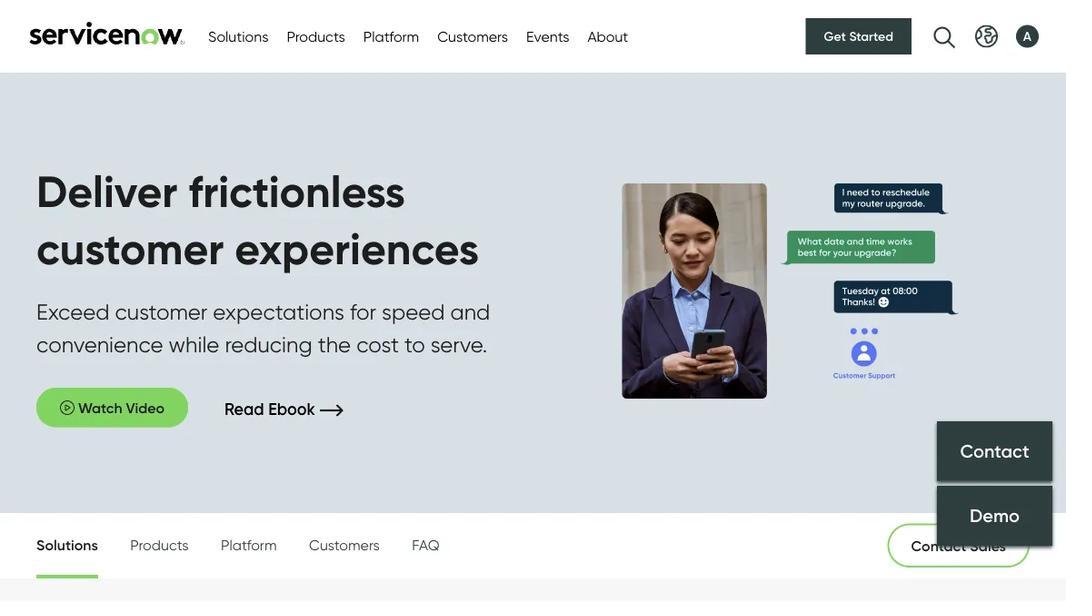 Task type: describe. For each thing, give the bounding box(es) containing it.
frictionless
[[189, 165, 405, 219]]

deliver
[[36, 165, 178, 219]]

faq
[[412, 536, 440, 554]]

watch video link
[[36, 388, 188, 428]]

exceed customer expectations for speed and convenience while reducing the cost to serve.
[[36, 299, 490, 358]]

products for the products dropdown button
[[287, 27, 345, 45]]

get
[[824, 29, 847, 44]]

started
[[850, 29, 894, 44]]

reducing
[[225, 331, 313, 358]]

events
[[527, 27, 570, 45]]

expectations
[[213, 299, 345, 325]]

convenience
[[36, 331, 163, 358]]

sales
[[971, 537, 1007, 555]]

platform button
[[363, 25, 419, 47]]

customers for customers link
[[309, 536, 380, 554]]

while
[[169, 331, 220, 358]]

demo
[[970, 505, 1020, 528]]

solutions button
[[208, 25, 269, 47]]

experiences
[[235, 221, 479, 275]]

ebook
[[268, 399, 315, 419]]

faq link
[[412, 514, 440, 577]]

events button
[[527, 25, 570, 47]]

demo link
[[938, 487, 1053, 547]]

light image
[[60, 400, 75, 415]]

platform link
[[221, 514, 277, 577]]

contact for contact
[[961, 440, 1030, 462]]

contact sales link
[[888, 524, 1030, 568]]

about button
[[588, 25, 629, 47]]

serve.
[[431, 331, 488, 358]]



Task type: locate. For each thing, give the bounding box(es) containing it.
get started
[[824, 29, 894, 44]]

contact for contact sales
[[912, 537, 967, 555]]

to
[[405, 331, 425, 358]]

1 horizontal spatial customers
[[438, 27, 508, 45]]

platform for platform link
[[221, 536, 277, 554]]

read ebook
[[225, 399, 315, 419]]

solutions for solutions link
[[36, 536, 98, 554]]

read ebook link
[[225, 399, 370, 419]]

0 horizontal spatial solutions
[[36, 536, 98, 554]]

0 horizontal spatial platform
[[221, 536, 277, 554]]

0 horizontal spatial products
[[130, 536, 189, 554]]

for
[[350, 299, 376, 325]]

customers left the faq
[[309, 536, 380, 554]]

customers left events
[[438, 27, 508, 45]]

1 vertical spatial solutions
[[36, 536, 98, 554]]

1 vertical spatial platform
[[221, 536, 277, 554]]

get started link
[[806, 18, 912, 55]]

cost
[[357, 331, 399, 358]]

products link
[[130, 514, 189, 577]]

watch
[[78, 399, 122, 417]]

platform right the products "link"
[[221, 536, 277, 554]]

servicenow image
[[27, 21, 186, 45]]

watch video
[[75, 399, 165, 417]]

1 vertical spatial products
[[130, 536, 189, 554]]

customer up while
[[115, 299, 208, 325]]

about
[[588, 27, 629, 45]]

customers for customers dropdown button
[[438, 27, 508, 45]]

1 horizontal spatial solutions
[[208, 27, 269, 45]]

contact up the demo
[[961, 440, 1030, 462]]

deliver frictionless customer experiences image
[[599, 184, 982, 400]]

contact link
[[938, 422, 1053, 482]]

platform right the products dropdown button
[[363, 27, 419, 45]]

customers
[[438, 27, 508, 45], [309, 536, 380, 554]]

video
[[126, 399, 165, 417]]

0 horizontal spatial customers
[[309, 536, 380, 554]]

customers button
[[438, 25, 508, 47]]

0 vertical spatial products
[[287, 27, 345, 45]]

read
[[225, 399, 264, 419]]

contact
[[961, 440, 1030, 462], [912, 537, 967, 555]]

contact sales
[[912, 537, 1007, 555]]

products button
[[287, 25, 345, 47]]

solutions for "solutions" popup button
[[208, 27, 269, 45]]

1 vertical spatial customer
[[115, 299, 208, 325]]

0 vertical spatial contact
[[961, 440, 1030, 462]]

deliver frictionless customer experiences
[[36, 165, 479, 275]]

products left platform link
[[130, 536, 189, 554]]

platform
[[363, 27, 419, 45], [221, 536, 277, 554]]

customer
[[36, 221, 224, 275], [115, 299, 208, 325]]

exceed
[[36, 299, 110, 325]]

0 vertical spatial customers
[[438, 27, 508, 45]]

products left platform dropdown button
[[287, 27, 345, 45]]

1 horizontal spatial platform
[[363, 27, 419, 45]]

1 vertical spatial contact
[[912, 537, 967, 555]]

the
[[318, 331, 351, 358]]

platform for platform dropdown button
[[363, 27, 419, 45]]

customers link
[[309, 514, 380, 577]]

contact left sales
[[912, 537, 967, 555]]

0 vertical spatial platform
[[363, 27, 419, 45]]

products
[[287, 27, 345, 45], [130, 536, 189, 554]]

customer down deliver
[[36, 221, 224, 275]]

customer inside exceed customer expectations for speed and convenience while reducing the cost to serve.
[[115, 299, 208, 325]]

and
[[451, 299, 490, 325]]

1 horizontal spatial products
[[287, 27, 345, 45]]

solutions link
[[36, 514, 98, 582]]

1 vertical spatial customers
[[309, 536, 380, 554]]

0 vertical spatial customer
[[36, 221, 224, 275]]

customer inside deliver frictionless customer experiences
[[36, 221, 224, 275]]

products for the products "link"
[[130, 536, 189, 554]]

solutions
[[208, 27, 269, 45], [36, 536, 98, 554]]

speed
[[382, 299, 445, 325]]

0 vertical spatial solutions
[[208, 27, 269, 45]]



Task type: vqa. For each thing, say whether or not it's contained in the screenshot.
How We Help "Link"
no



